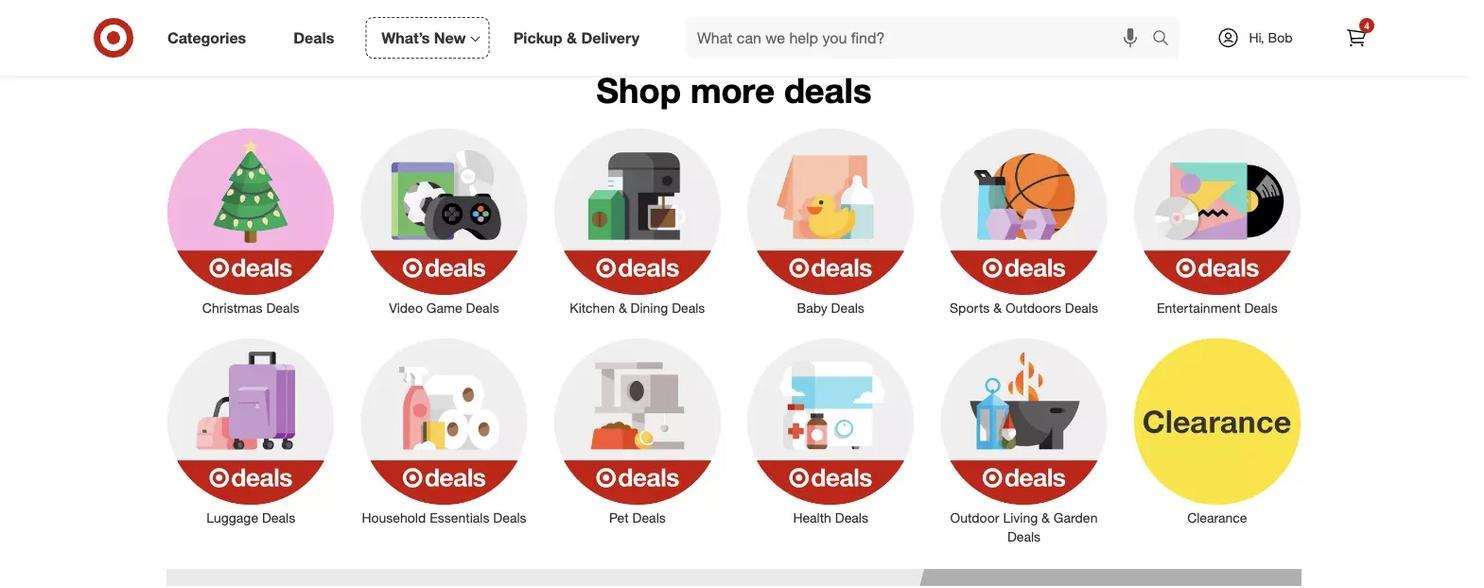 Task type: vqa. For each thing, say whether or not it's contained in the screenshot.
"New"
yes



Task type: describe. For each thing, give the bounding box(es) containing it.
deals
[[785, 69, 872, 111]]

video
[[389, 300, 423, 316]]

delivery
[[582, 28, 640, 47]]

video game deals
[[389, 300, 499, 316]]

hi, bob
[[1250, 29, 1293, 46]]

categories link
[[151, 17, 270, 59]]

deals right christmas
[[266, 300, 300, 316]]

deals left what's on the left of page
[[294, 28, 334, 47]]

pickup & delivery link
[[498, 17, 664, 59]]

deals right entertainment
[[1245, 300, 1278, 316]]

pet
[[609, 510, 629, 527]]

living
[[1004, 510, 1039, 527]]

kitchen & dining deals
[[570, 300, 705, 316]]

baby deals link
[[734, 125, 928, 318]]

deals link
[[278, 17, 358, 59]]

christmas deals link
[[154, 125, 348, 318]]

4 link
[[1336, 17, 1378, 59]]

household
[[362, 510, 426, 527]]

health deals
[[794, 510, 869, 527]]

household essentials deals link
[[348, 335, 541, 528]]

sports & outdoors deals link
[[928, 125, 1121, 318]]

entertainment
[[1158, 300, 1241, 316]]

& for kitchen
[[619, 300, 627, 316]]

dining
[[631, 300, 669, 316]]

deals inside "link"
[[672, 300, 705, 316]]

baby deals
[[797, 300, 865, 316]]

entertainment deals
[[1158, 300, 1278, 316]]

outdoor living & garden deals link
[[928, 335, 1121, 547]]

new
[[434, 28, 466, 47]]

luggage
[[207, 510, 258, 527]]



Task type: locate. For each thing, give the bounding box(es) containing it.
outdoor
[[951, 510, 1000, 527]]

deals right dining
[[672, 300, 705, 316]]

deals inside outdoor living & garden deals
[[1008, 529, 1041, 546]]

deals
[[294, 28, 334, 47], [266, 300, 300, 316], [466, 300, 499, 316], [672, 300, 705, 316], [832, 300, 865, 316], [1066, 300, 1099, 316], [1245, 300, 1278, 316], [262, 510, 295, 527], [493, 510, 527, 527], [633, 510, 666, 527], [836, 510, 869, 527], [1008, 529, 1041, 546]]

deals right luggage
[[262, 510, 295, 527]]

& right living
[[1042, 510, 1051, 527]]

search
[[1144, 30, 1190, 49]]

outdoor living & garden deals
[[951, 510, 1098, 546]]

bob
[[1269, 29, 1293, 46]]

luggage deals
[[207, 510, 295, 527]]

& right sports in the bottom right of the page
[[994, 300, 1002, 316]]

sports & outdoors deals
[[950, 300, 1099, 316]]

& for pickup
[[567, 28, 577, 47]]

categories
[[168, 28, 246, 47]]

clearance link
[[1121, 335, 1315, 528]]

& inside the sports & outdoors deals link
[[994, 300, 1002, 316]]

& inside pickup & delivery link
[[567, 28, 577, 47]]

shop
[[597, 69, 681, 111]]

what's new link
[[366, 17, 490, 59]]

kitchen
[[570, 300, 615, 316]]

pet deals
[[609, 510, 666, 527]]

christmas deals
[[202, 300, 300, 316]]

christmas
[[202, 300, 263, 316]]

health deals link
[[734, 335, 928, 528]]

deals right the outdoors
[[1066, 300, 1099, 316]]

clearance
[[1188, 510, 1248, 527]]

& right the pickup
[[567, 28, 577, 47]]

what's new
[[382, 28, 466, 47]]

&
[[567, 28, 577, 47], [619, 300, 627, 316], [994, 300, 1002, 316], [1042, 510, 1051, 527]]

shop more deals
[[597, 69, 872, 111]]

entertainment deals link
[[1121, 125, 1315, 318]]

essentials
[[430, 510, 490, 527]]

What can we help you find? suggestions appear below search field
[[686, 17, 1158, 59]]

kitchen & dining deals link
[[541, 125, 734, 318]]

pickup & delivery
[[514, 28, 640, 47]]

& inside kitchen & dining deals "link"
[[619, 300, 627, 316]]

& inside outdoor living & garden deals
[[1042, 510, 1051, 527]]

pickup
[[514, 28, 563, 47]]

4
[[1365, 19, 1370, 31]]

household essentials deals
[[362, 510, 527, 527]]

deals right the pet at the left bottom of page
[[633, 510, 666, 527]]

video game deals link
[[348, 125, 541, 318]]

more
[[691, 69, 775, 111]]

pet deals link
[[541, 335, 734, 528]]

& for sports
[[994, 300, 1002, 316]]

luggage deals link
[[154, 335, 348, 528]]

deals right essentials
[[493, 510, 527, 527]]

deals down living
[[1008, 529, 1041, 546]]

health
[[794, 510, 832, 527]]

baby
[[797, 300, 828, 316]]

what's
[[382, 28, 430, 47]]

outdoors
[[1006, 300, 1062, 316]]

deals right game
[[466, 300, 499, 316]]

sports
[[950, 300, 990, 316]]

& left dining
[[619, 300, 627, 316]]

deals right the health
[[836, 510, 869, 527]]

deals right baby
[[832, 300, 865, 316]]

garden
[[1054, 510, 1098, 527]]

search button
[[1144, 17, 1190, 62]]

game
[[427, 300, 462, 316]]

hi,
[[1250, 29, 1265, 46]]



